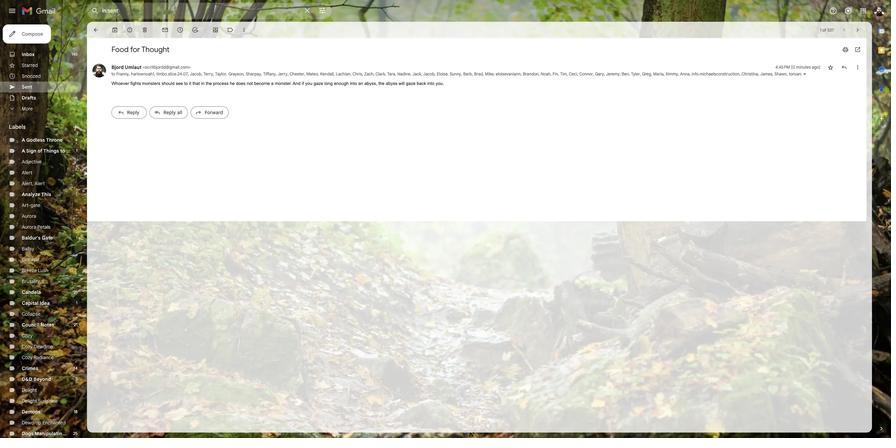 Task type: describe. For each thing, give the bounding box(es) containing it.
abyss,
[[365, 81, 377, 86]]

will
[[399, 81, 405, 86]]

2 the from the left
[[379, 81, 385, 86]]

delight link
[[22, 387, 37, 393]]

26 , from the left
[[494, 71, 495, 77]]

5 , from the left
[[213, 71, 214, 77]]

analyze this
[[22, 191, 51, 198]]

shawn
[[775, 71, 787, 77]]

chester
[[290, 71, 304, 77]]

capital
[[22, 300, 38, 306]]

1 jacob from the left
[[190, 71, 201, 77]]

25 , from the left
[[483, 71, 484, 77]]

4:45 pm (0 minutes ago) cell
[[776, 64, 821, 71]]

23 , from the left
[[461, 71, 462, 77]]

4:45 pm (0 minutes ago)
[[776, 65, 821, 70]]

delight sunshine link
[[22, 398, 58, 404]]

back
[[417, 81, 426, 86]]

reply all
[[164, 109, 182, 116]]

chris
[[353, 71, 362, 77]]

45 , from the left
[[787, 71, 788, 77]]

council notes
[[22, 322, 54, 328]]

baldur's gate
[[22, 235, 53, 241]]

whoever fights monsters should see to it that in the process he does not become a monster. and if you gaze long enough into an abyss, the abyss will gaze back into you.
[[112, 81, 444, 86]]

to inside labels "navigation"
[[60, 148, 65, 154]]

cozy dewdrop link
[[22, 344, 53, 350]]

come
[[66, 148, 80, 154]]

you
[[305, 81, 313, 86]]

adjective link
[[22, 159, 42, 165]]

ben
[[622, 71, 629, 77]]

1 , from the left
[[129, 71, 130, 77]]

more
[[22, 106, 33, 112]]

see
[[176, 81, 183, 86]]

Search mail text field
[[102, 7, 299, 14]]

<
[[143, 65, 145, 70]]

44 , from the left
[[773, 71, 774, 77]]

jerry
[[278, 71, 288, 77]]

aurora link
[[22, 213, 36, 219]]

show details image
[[803, 72, 807, 76]]

(0
[[791, 65, 796, 70]]

34 , from the left
[[604, 71, 605, 77]]

back to sent mail image
[[92, 27, 99, 33]]

dogs manipulating time link
[[22, 431, 77, 437]]

36 , from the left
[[629, 71, 630, 77]]

compose button
[[3, 24, 51, 44]]

toroaranda02
[[789, 71, 815, 77]]

throne
[[46, 137, 63, 143]]

2 into from the left
[[428, 81, 435, 86]]

eloisevaniann
[[496, 71, 521, 77]]

37 , from the left
[[640, 71, 641, 77]]

should
[[162, 81, 175, 86]]

tim
[[561, 71, 567, 77]]

breeze lush
[[22, 268, 48, 274]]

3
[[75, 377, 78, 382]]

harlownoah1
[[131, 71, 154, 77]]

1 the from the left
[[206, 81, 212, 86]]

2 , from the left
[[154, 71, 155, 77]]

a godless throne link
[[22, 137, 63, 143]]

aurora for aurora petals
[[22, 224, 36, 230]]

1 for a sign of things to come
[[76, 148, 78, 153]]

capital idea link
[[22, 300, 50, 306]]

things
[[43, 148, 59, 154]]

20 , from the left
[[421, 71, 422, 77]]

search mail image
[[89, 5, 101, 17]]

you.
[[436, 81, 444, 86]]

radiance
[[34, 355, 54, 361]]

analyze
[[22, 191, 40, 198]]

umlaut
[[125, 64, 142, 70]]

capital idea
[[22, 300, 50, 306]]

22 , from the left
[[448, 71, 449, 77]]

14
[[74, 366, 78, 371]]

41 , from the left
[[690, 71, 691, 77]]

labels
[[9, 124, 26, 131]]

time
[[66, 431, 77, 437]]

a godless throne
[[22, 137, 63, 143]]

sent link
[[22, 84, 32, 90]]

alert, alert link
[[22, 181, 45, 187]]

1 for capital idea
[[76, 301, 78, 306]]

clear search image
[[301, 4, 314, 17]]

ago)
[[812, 65, 821, 70]]

mike
[[485, 71, 494, 77]]

reply for reply all
[[164, 109, 176, 116]]

petals
[[37, 224, 50, 230]]

council
[[22, 322, 39, 328]]

of inside labels "navigation"
[[38, 148, 42, 154]]

0 vertical spatial dewdrop
[[34, 344, 53, 350]]

does
[[236, 81, 246, 86]]

ballsy link
[[22, 246, 34, 252]]

more button
[[0, 103, 82, 114]]

1 vertical spatial to
[[184, 81, 188, 86]]

10 , from the left
[[288, 71, 289, 77]]

christina
[[742, 71, 759, 77]]

13 , from the left
[[334, 71, 335, 77]]

0 horizontal spatial alert
[[22, 170, 32, 176]]

reply link
[[112, 106, 147, 119]]

d&d
[[22, 376, 32, 383]]

if
[[302, 81, 304, 86]]

cozy for cozy dewdrop
[[22, 344, 33, 350]]

Not starred checkbox
[[828, 64, 834, 71]]

17 , from the left
[[385, 71, 386, 77]]

taylor
[[215, 71, 226, 77]]

candela
[[22, 289, 41, 296]]

whoever
[[112, 81, 129, 86]]

idea
[[40, 300, 50, 306]]

franny
[[116, 71, 129, 77]]

2 gaze from the left
[[406, 81, 416, 86]]

21 , from the left
[[435, 71, 436, 77]]

brad
[[474, 71, 483, 77]]

6
[[75, 95, 78, 100]]

sunshine
[[38, 398, 58, 404]]

add to tasks image
[[192, 27, 199, 33]]

snoozed link
[[22, 73, 41, 79]]

demons link
[[22, 409, 41, 415]]

this
[[41, 191, 51, 198]]



Task type: vqa. For each thing, say whether or not it's contained in the screenshot.
Come
yes



Task type: locate. For each thing, give the bounding box(es) containing it.
15 , from the left
[[362, 71, 363, 77]]

537
[[828, 27, 834, 32]]

3 , from the left
[[188, 71, 189, 77]]

reply
[[127, 109, 140, 116], [164, 109, 176, 116]]

a for a sign of things to come
[[22, 148, 25, 154]]

1 vertical spatial cozy
[[22, 344, 33, 350]]

0 vertical spatial 21
[[74, 290, 78, 295]]

dewdrop enchanted
[[22, 420, 66, 426]]

food
[[112, 45, 129, 54]]

0 vertical spatial to
[[112, 71, 115, 77]]

aurora petals link
[[22, 224, 50, 230]]

art-gate
[[22, 202, 40, 208]]

to down 'bjord'
[[112, 71, 115, 77]]

21 for council notes
[[74, 322, 78, 327]]

145
[[71, 52, 78, 57]]

9 , from the left
[[276, 71, 277, 77]]

0 vertical spatial delight
[[22, 387, 37, 393]]

snooze image
[[177, 27, 184, 33]]

1 right idea
[[76, 301, 78, 306]]

30 , from the left
[[558, 71, 559, 77]]

cozy for cozy radiance
[[22, 355, 33, 361]]

and
[[293, 81, 301, 86]]

alert up analyze this link
[[34, 181, 45, 187]]

alert
[[22, 170, 32, 176], [34, 181, 45, 187]]

gaze right "will"
[[406, 81, 416, 86]]

info.michaelsconstruction
[[692, 71, 740, 77]]

cozy down council
[[22, 333, 33, 339]]

31 , from the left
[[567, 71, 568, 77]]

2 horizontal spatial to
[[184, 81, 188, 86]]

0 horizontal spatial to
[[60, 148, 65, 154]]

an
[[358, 81, 363, 86]]

reply left all
[[164, 109, 176, 116]]

0 horizontal spatial of
[[38, 148, 42, 154]]

cozy radiance
[[22, 355, 54, 361]]

42 , from the left
[[740, 71, 741, 77]]

2 vertical spatial to
[[60, 148, 65, 154]]

labels heading
[[9, 124, 72, 131]]

7 , from the left
[[244, 71, 245, 77]]

1 vertical spatial alert
[[34, 181, 45, 187]]

1 a from the top
[[22, 137, 25, 143]]

into left you.
[[428, 81, 435, 86]]

33 , from the left
[[593, 71, 594, 77]]

adjective
[[22, 159, 42, 165]]

delight for delight sunshine
[[22, 398, 37, 404]]

alert link
[[22, 170, 32, 176]]

2 aurora from the top
[[22, 224, 36, 230]]

1 for analyze this
[[76, 192, 78, 197]]

beyond
[[34, 376, 51, 383]]

tyler
[[631, 71, 640, 77]]

food for thought
[[112, 45, 170, 54]]

analyze this link
[[22, 191, 51, 198]]

advanced search options image
[[316, 4, 329, 17]]

0 horizontal spatial the
[[206, 81, 212, 86]]

4 , from the left
[[201, 71, 203, 77]]

the down clark
[[379, 81, 385, 86]]

35 , from the left
[[620, 71, 621, 77]]

it
[[189, 81, 191, 86]]

delight down delight link at bottom left
[[22, 398, 37, 404]]

d&d beyond
[[22, 376, 51, 383]]

1 horizontal spatial to
[[112, 71, 115, 77]]

collapse
[[22, 311, 40, 317]]

6 , from the left
[[226, 71, 227, 77]]

1 aurora from the top
[[22, 213, 36, 219]]

notes
[[41, 322, 54, 328]]

dewdrop down demons "link"
[[22, 420, 41, 426]]

a left sign
[[22, 148, 25, 154]]

1 vertical spatial dewdrop
[[22, 420, 41, 426]]

enchanted
[[42, 420, 66, 426]]

connor
[[580, 71, 593, 77]]

0 horizontal spatial gaze
[[314, 81, 323, 86]]

0 vertical spatial of
[[823, 27, 827, 32]]

brutality link
[[22, 278, 40, 285]]

gmail image
[[22, 4, 59, 18]]

21 for candela
[[74, 290, 78, 295]]

inbox
[[22, 51, 35, 57]]

1 horizontal spatial into
[[428, 81, 435, 86]]

1 horizontal spatial alert
[[34, 181, 45, 187]]

0 vertical spatial a
[[22, 137, 25, 143]]

12 , from the left
[[318, 71, 319, 77]]

2 21 from the top
[[74, 322, 78, 327]]

cozy link
[[22, 333, 33, 339]]

2 vertical spatial cozy
[[22, 355, 33, 361]]

None search field
[[87, 3, 332, 19]]

0 horizontal spatial into
[[350, 81, 357, 86]]

1 horizontal spatial reply
[[164, 109, 176, 116]]

of
[[823, 27, 827, 32], [38, 148, 42, 154]]

1 delight from the top
[[22, 387, 37, 393]]

jack
[[413, 71, 421, 77]]

of right sign
[[38, 148, 42, 154]]

sunny
[[450, 71, 461, 77]]

3 cozy from the top
[[22, 355, 33, 361]]

demons
[[22, 409, 41, 415]]

0 horizontal spatial reply
[[127, 109, 140, 116]]

baldur's
[[22, 235, 41, 241]]

1 into from the left
[[350, 81, 357, 86]]

crimes
[[22, 366, 38, 372]]

dewdrop enchanted link
[[22, 420, 66, 426]]

1 horizontal spatial jacob
[[423, 71, 435, 77]]

1 21 from the top
[[74, 290, 78, 295]]

14 , from the left
[[351, 71, 352, 77]]

anna
[[680, 71, 690, 77]]

cozy up crimes link
[[22, 355, 33, 361]]

brandon
[[523, 71, 539, 77]]

sharpay
[[246, 71, 261, 77]]

delight down d&d
[[22, 387, 37, 393]]

cozy down cozy link
[[22, 344, 33, 350]]

1 horizontal spatial of
[[823, 27, 827, 32]]

move to inbox image
[[212, 27, 219, 33]]

collapse link
[[22, 311, 40, 317]]

2 jacob from the left
[[423, 71, 435, 77]]

fin
[[553, 71, 558, 77]]

settings image
[[845, 7, 853, 15]]

1 cozy from the top
[[22, 333, 33, 339]]

eloise
[[437, 71, 448, 77]]

compose
[[22, 31, 43, 37]]

46 , from the left
[[864, 71, 866, 77]]

1 right this
[[76, 192, 78, 197]]

breeze lush link
[[22, 268, 48, 274]]

19 , from the left
[[411, 71, 412, 77]]

the right 'in'
[[206, 81, 212, 86]]

terry
[[204, 71, 213, 77]]

delight for delight link at bottom left
[[22, 387, 37, 393]]

a for a godless throne
[[22, 137, 25, 143]]

1 horizontal spatial the
[[379, 81, 385, 86]]

2 delight from the top
[[22, 398, 37, 404]]

aurora for aurora link
[[22, 213, 36, 219]]

a left godless
[[22, 137, 25, 143]]

gate
[[42, 235, 53, 241]]

reply down fights
[[127, 109, 140, 116]]

1 vertical spatial of
[[38, 148, 42, 154]]

sent
[[22, 84, 32, 90]]

in
[[201, 81, 205, 86]]

28 , from the left
[[539, 71, 540, 77]]

archive image
[[112, 27, 118, 33]]

aurora down art-gate
[[22, 213, 36, 219]]

gate
[[31, 202, 40, 208]]

more image
[[241, 27, 248, 33]]

1 right gate
[[76, 235, 78, 240]]

aurora down aurora link
[[22, 224, 36, 230]]

inbox link
[[22, 51, 35, 57]]

39 , from the left
[[664, 71, 665, 77]]

labels image
[[227, 27, 234, 33]]

32 , from the left
[[578, 71, 579, 77]]

ballsy
[[22, 246, 34, 252]]

brutality
[[22, 278, 40, 285]]

0 vertical spatial aurora
[[22, 213, 36, 219]]

sicritbjordd@gmail.com
[[145, 65, 189, 70]]

not starred image
[[828, 64, 834, 71]]

1 horizontal spatial gaze
[[406, 81, 416, 86]]

gary
[[595, 71, 604, 77]]

tara
[[387, 71, 395, 77]]

11 , from the left
[[304, 71, 306, 77]]

1 gaze from the left
[[314, 81, 323, 86]]

mark as unread image
[[162, 27, 169, 33]]

bjord umlaut cell
[[112, 64, 191, 70]]

noah
[[541, 71, 551, 77]]

1 down 4
[[76, 148, 78, 153]]

support image
[[830, 7, 838, 15]]

0 vertical spatial alert
[[22, 170, 32, 176]]

2 a from the top
[[22, 148, 25, 154]]

main menu image
[[8, 7, 16, 15]]

27 , from the left
[[521, 71, 522, 77]]

clark
[[376, 71, 385, 77]]

,
[[129, 71, 130, 77], [154, 71, 155, 77], [188, 71, 189, 77], [201, 71, 203, 77], [213, 71, 214, 77], [226, 71, 227, 77], [244, 71, 245, 77], [261, 71, 262, 77], [276, 71, 277, 77], [288, 71, 289, 77], [304, 71, 306, 77], [318, 71, 319, 77], [334, 71, 335, 77], [351, 71, 352, 77], [362, 71, 363, 77], [374, 71, 375, 77], [385, 71, 386, 77], [395, 71, 397, 77], [411, 71, 412, 77], [421, 71, 422, 77], [435, 71, 436, 77], [448, 71, 449, 77], [461, 71, 462, 77], [472, 71, 473, 77], [483, 71, 484, 77], [494, 71, 495, 77], [521, 71, 522, 77], [539, 71, 540, 77], [551, 71, 552, 77], [558, 71, 559, 77], [567, 71, 568, 77], [578, 71, 579, 77], [593, 71, 594, 77], [604, 71, 605, 77], [620, 71, 621, 77], [629, 71, 630, 77], [640, 71, 641, 77], [652, 71, 653, 77], [664, 71, 665, 77], [678, 71, 679, 77], [690, 71, 691, 77], [740, 71, 741, 77], [759, 71, 760, 77], [773, 71, 774, 77], [787, 71, 788, 77], [864, 71, 866, 77]]

baldur's gate link
[[22, 235, 53, 241]]

for
[[130, 45, 140, 54]]

43 , from the left
[[759, 71, 760, 77]]

fights
[[130, 81, 141, 86]]

of left 537
[[823, 27, 827, 32]]

not
[[247, 81, 253, 86]]

18 , from the left
[[395, 71, 397, 77]]

cozy
[[22, 333, 33, 339], [22, 344, 33, 350], [22, 355, 33, 361]]

4:45 pm
[[776, 65, 790, 70]]

zach
[[364, 71, 374, 77]]

0 horizontal spatial jacob
[[190, 71, 201, 77]]

lush
[[38, 268, 48, 274]]

labels navigation
[[0, 22, 87, 438]]

minutes
[[797, 65, 811, 70]]

1 vertical spatial a
[[22, 148, 25, 154]]

jacob up back at top
[[423, 71, 435, 77]]

24 , from the left
[[472, 71, 473, 77]]

25
[[73, 431, 78, 436]]

to left it
[[184, 81, 188, 86]]

a sign of things to come
[[22, 148, 80, 154]]

0 vertical spatial cozy
[[22, 333, 33, 339]]

1 vertical spatial 21
[[74, 322, 78, 327]]

8 , from the left
[[261, 71, 262, 77]]

d&d beyond link
[[22, 376, 51, 383]]

38 , from the left
[[652, 71, 653, 77]]

1 for baldur's gate
[[76, 235, 78, 240]]

forward
[[205, 109, 223, 116]]

into left the an
[[350, 81, 357, 86]]

tab list
[[873, 22, 892, 414]]

40 , from the left
[[678, 71, 679, 77]]

alert,
[[22, 181, 33, 187]]

cozy dewdrop
[[22, 344, 53, 350]]

to
[[112, 71, 115, 77], [184, 81, 188, 86], [60, 148, 65, 154]]

to left come
[[60, 148, 65, 154]]

reply for reply
[[127, 109, 140, 116]]

1 vertical spatial aurora
[[22, 224, 36, 230]]

a sign of things to come link
[[22, 148, 80, 154]]

art-
[[22, 202, 31, 208]]

jeremy
[[606, 71, 620, 77]]

29 , from the left
[[551, 71, 552, 77]]

alert up alert,
[[22, 170, 32, 176]]

jacob down the >
[[190, 71, 201, 77]]

1 reply from the left
[[127, 109, 140, 116]]

sign
[[26, 148, 36, 154]]

gaze right you
[[314, 81, 323, 86]]

1 left 537
[[820, 27, 822, 32]]

>
[[189, 65, 191, 70]]

ceci
[[569, 71, 578, 77]]

report spam image
[[126, 27, 133, 33]]

older image
[[855, 27, 862, 33]]

mateo
[[307, 71, 318, 77]]

16 , from the left
[[374, 71, 375, 77]]

starred
[[22, 62, 38, 68]]

delete image
[[141, 27, 148, 33]]

4
[[75, 137, 78, 142]]

dewdrop up radiance
[[34, 344, 53, 350]]

2 reply from the left
[[164, 109, 176, 116]]

cozy for cozy link
[[22, 333, 33, 339]]

betrayal
[[22, 257, 39, 263]]

council notes link
[[22, 322, 54, 328]]

2 cozy from the top
[[22, 344, 33, 350]]

1 vertical spatial delight
[[22, 398, 37, 404]]

thought
[[142, 45, 170, 54]]



